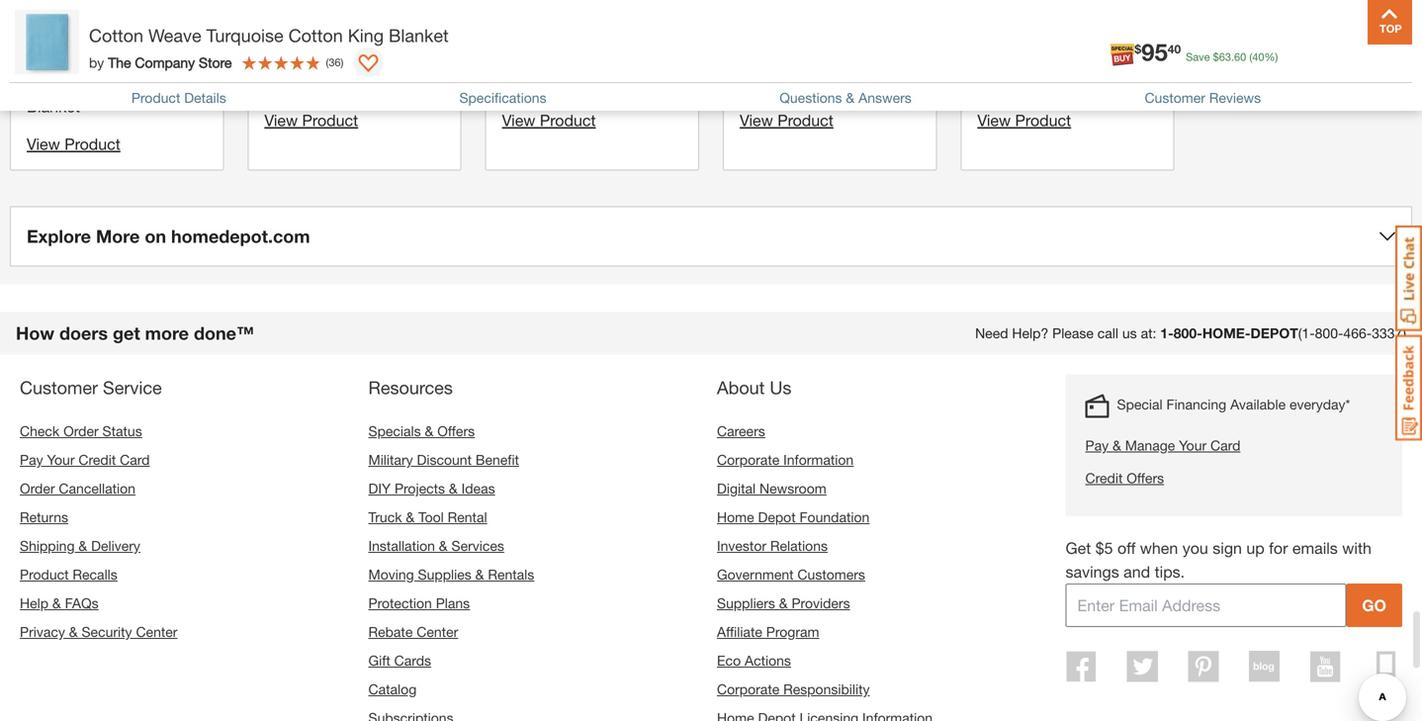 Task type: vqa. For each thing, say whether or not it's contained in the screenshot.
"HOW DOERS GET MORE DONE™"
yes



Task type: locate. For each thing, give the bounding box(es) containing it.
top button
[[1368, 0, 1413, 45]]

pay down check
[[20, 452, 43, 468]]

63
[[1219, 50, 1232, 63]]

home-
[[1203, 325, 1251, 341]]

40 left save
[[1168, 42, 1181, 56]]

newsroom
[[760, 480, 827, 497]]

0 horizontal spatial your
[[47, 452, 75, 468]]

providers
[[792, 595, 850, 611]]

2 horizontal spatial company
[[297, 12, 369, 31]]

woven down by the company store
[[154, 73, 202, 92]]

0 horizontal spatial woven
[[154, 73, 202, 92]]

view product down specifications
[[502, 111, 596, 130]]

weave inside cotton weave ivory solid full woven blanket
[[793, 50, 840, 68]]

1-
[[1161, 325, 1174, 341]]

1 horizontal spatial woven
[[301, 73, 349, 92]]

0 horizontal spatial store
[[136, 12, 176, 31]]

pay for pay & manage your card
[[1086, 437, 1109, 454]]

40 right 60
[[1253, 50, 1265, 63]]

card up credit offers link
[[1211, 437, 1241, 454]]

0 horizontal spatial solid
[[63, 73, 99, 92]]

your up "order cancellation"
[[47, 452, 75, 468]]

customer
[[1145, 90, 1206, 106], [20, 377, 98, 398]]

questions & answers button
[[780, 90, 912, 106], [780, 90, 912, 106]]

truck & tool rental link
[[368, 509, 487, 525]]

protection
[[368, 595, 432, 611]]

order up "pay your credit card" in the bottom of the page
[[63, 423, 99, 439]]

view product link for cotton weave thyme cotton twin blanket
[[978, 110, 1158, 130]]

2 the company store link from the left
[[264, 11, 445, 31]]

weave inside cotton weave blush cotton full blanket
[[555, 50, 602, 68]]

the company store up "by"
[[27, 12, 176, 31]]

cotton for cotton weave ivory solid full woven blanket
[[740, 50, 788, 68]]

1 horizontal spatial center
[[417, 624, 458, 640]]

0 vertical spatial order
[[63, 423, 99, 439]]

ivory up the questions & answers
[[844, 50, 879, 68]]

full left the questions at the top of the page
[[740, 73, 765, 92]]

returns link
[[20, 509, 68, 525]]

1 vertical spatial corporate
[[717, 681, 780, 697]]

corporate for corporate information
[[717, 452, 780, 468]]

corporate for corporate responsibility
[[717, 681, 780, 697]]

product for view product link associated with cotton weave thyme cotton twin blanket
[[1015, 111, 1071, 130]]

corporate down careers
[[717, 452, 780, 468]]

( right 60
[[1250, 50, 1253, 63]]

specifications button
[[459, 90, 547, 106], [459, 90, 547, 106]]

2 horizontal spatial the
[[264, 12, 293, 31]]

2 corporate from the top
[[717, 681, 780, 697]]

king down cotton weave turquoise cotton king blanket
[[264, 73, 296, 92]]

the company store link up )
[[264, 11, 445, 31]]

2 woven from the left
[[769, 73, 817, 92]]

(
[[1250, 50, 1253, 63], [326, 56, 329, 69]]

cotton weave blush cotton full blanket link
[[502, 50, 646, 92]]

about us
[[717, 377, 792, 398]]

installation
[[368, 538, 435, 554]]

1 horizontal spatial the company store link
[[264, 11, 445, 31]]

pay
[[1086, 437, 1109, 454], [20, 452, 43, 468]]

& left the answers
[[846, 90, 855, 106]]

cotton inside the cotton weave marine blue solid queen woven blanket
[[27, 50, 75, 68]]

store up display icon
[[373, 12, 414, 31]]

0 horizontal spatial full
[[555, 73, 580, 92]]

& up recalls
[[79, 538, 87, 554]]

check
[[20, 423, 60, 439]]

off
[[1118, 539, 1136, 557]]

emails
[[1293, 539, 1338, 557]]

customers
[[798, 566, 865, 583]]

pay your credit card
[[20, 452, 150, 468]]

0 horizontal spatial 800-
[[1174, 325, 1203, 341]]

& up "military discount benefit"
[[425, 423, 434, 439]]

solid down "by"
[[63, 73, 99, 92]]

eco actions link
[[717, 652, 791, 669]]

weave inside cotton weave thyme cotton twin blanket
[[1030, 50, 1078, 68]]

special financing available everyday*
[[1117, 396, 1351, 413]]

everyday*
[[1290, 396, 1351, 413]]

cotton inside cotton weave ivory solid king woven blanket
[[264, 50, 313, 68]]

blanket inside cotton weave ivory solid full woven blanket
[[822, 73, 875, 92]]

$ left .
[[1213, 50, 1219, 63]]

thyme
[[1082, 50, 1130, 68]]

0 horizontal spatial company
[[59, 12, 131, 31]]

offers
[[437, 423, 475, 439], [1127, 470, 1164, 486]]

1 horizontal spatial the
[[108, 54, 131, 70]]

ivory
[[844, 50, 879, 68], [369, 50, 403, 68]]

weave for cotton weave thyme cotton twin blanket
[[1030, 50, 1078, 68]]

center right security
[[136, 624, 178, 640]]

full inside cotton weave blush cotton full blanket
[[555, 73, 580, 92]]

view down specifications
[[502, 111, 536, 130]]

the company store link for marine
[[27, 11, 207, 31]]

offers down manage
[[1127, 470, 1164, 486]]

blue
[[27, 73, 58, 92]]

homedepot.com
[[171, 226, 310, 247]]

0 horizontal spatial king
[[264, 73, 296, 92]]

view product down the twin
[[978, 111, 1071, 130]]

2 ivory from the left
[[369, 50, 403, 68]]

0 horizontal spatial the company store
[[27, 12, 176, 31]]

cotton weave ivory solid king woven blanket link
[[264, 50, 443, 92]]

product for view product link below cotton weave marine blue solid queen woven blanket link
[[64, 135, 121, 153]]

1 horizontal spatial pay
[[1086, 437, 1109, 454]]

0 horizontal spatial card
[[120, 452, 150, 468]]

view product down the '( 36 )'
[[264, 111, 358, 130]]

1 the company store link from the left
[[27, 11, 207, 31]]

woven inside cotton weave ivory solid king woven blanket
[[301, 73, 349, 92]]

tips.
[[1155, 562, 1185, 581]]

1 vertical spatial order
[[20, 480, 55, 497]]

view down cotton weave ivory solid full woven blanket
[[740, 111, 773, 130]]

3 woven from the left
[[301, 73, 349, 92]]

the for cotton weave marine blue solid queen woven blanket
[[27, 12, 55, 31]]

woven left the answers
[[769, 73, 817, 92]]

view down blue
[[27, 135, 60, 153]]

1 vertical spatial customer
[[20, 377, 98, 398]]

ivory for cotton weave ivory solid full woven blanket
[[844, 50, 879, 68]]

ivory right )
[[369, 50, 403, 68]]

company up "by"
[[59, 12, 131, 31]]

view product for cotton weave thyme cotton twin blanket
[[978, 111, 1071, 130]]

1 horizontal spatial ivory
[[844, 50, 879, 68]]

help & faqs
[[20, 595, 99, 611]]

& up supplies
[[439, 538, 448, 554]]

1 horizontal spatial solid
[[407, 50, 443, 68]]

2 the company store from the left
[[264, 12, 414, 31]]

military discount benefit
[[368, 452, 519, 468]]

view product link down the questions & answers
[[740, 110, 920, 130]]

get
[[113, 323, 140, 344]]

2 horizontal spatial solid
[[883, 50, 919, 68]]

1 the company store from the left
[[27, 12, 176, 31]]

view down cotton weave thyme cotton twin blanket
[[978, 111, 1011, 130]]

& for specials & offers
[[425, 423, 434, 439]]

product down cotton weave blush cotton full blanket link
[[540, 111, 596, 130]]

view down cotton weave turquoise cotton king blanket
[[264, 111, 298, 130]]

1 horizontal spatial offers
[[1127, 470, 1164, 486]]

1 center from the left
[[136, 624, 178, 640]]

1 horizontal spatial (
[[1250, 50, 1253, 63]]

ivory inside cotton weave ivory solid king woven blanket
[[369, 50, 403, 68]]

0 horizontal spatial center
[[136, 624, 178, 640]]

card down status
[[120, 452, 150, 468]]

benefit
[[476, 452, 519, 468]]

view product link down the twin
[[978, 110, 1158, 130]]

company up "product details"
[[135, 54, 195, 70]]

by
[[89, 54, 104, 70]]

view product down the questions at the top of the page
[[740, 111, 834, 130]]

credit down pay & manage your card on the right of page
[[1086, 470, 1123, 486]]

view for cotton weave thyme cotton twin blanket
[[978, 111, 1011, 130]]

cotton weave ivory solid full woven blanket link
[[740, 50, 919, 92]]

$ right 'thyme'
[[1135, 42, 1142, 56]]

questions & answers
[[780, 90, 912, 106]]

offers inside credit offers link
[[1127, 470, 1164, 486]]

0 horizontal spatial customer
[[20, 377, 98, 398]]

product for view product link for cotton weave ivory solid full woven blanket
[[778, 111, 834, 130]]

full
[[740, 73, 765, 92], [555, 73, 580, 92]]

king inside cotton weave ivory solid king woven blanket
[[264, 73, 296, 92]]

pay up credit offers
[[1086, 437, 1109, 454]]

2 full from the left
[[555, 73, 580, 92]]

0 vertical spatial credit
[[79, 452, 116, 468]]

cotton inside cotton weave ivory solid full woven blanket
[[740, 50, 788, 68]]

customer up check
[[20, 377, 98, 398]]

2 horizontal spatial store
[[373, 12, 414, 31]]

save $ 63 . 60 ( 40 %)
[[1186, 50, 1278, 63]]

solid for cotton weave ivory solid full woven blanket
[[883, 50, 919, 68]]

view product for cotton weave ivory solid full woven blanket
[[740, 111, 834, 130]]

1 horizontal spatial the company store
[[264, 12, 414, 31]]

product down cotton weave marine blue solid queen woven blanket link
[[64, 135, 121, 153]]

reviews
[[1210, 90, 1261, 106]]

digital newsroom
[[717, 480, 827, 497]]

woven inside cotton weave ivory solid full woven blanket
[[769, 73, 817, 92]]

corporate down eco actions
[[717, 681, 780, 697]]

ivory inside cotton weave ivory solid full woven blanket
[[844, 50, 879, 68]]

0 horizontal spatial pay
[[20, 452, 43, 468]]

1 vertical spatial credit
[[1086, 470, 1123, 486]]

store up marine in the left of the page
[[136, 12, 176, 31]]

customer down save
[[1145, 90, 1206, 106]]

suppliers & providers link
[[717, 595, 850, 611]]

details
[[184, 90, 226, 106]]

1 corporate from the top
[[717, 452, 780, 468]]

woven down the '( 36 )'
[[301, 73, 349, 92]]

1 horizontal spatial full
[[740, 73, 765, 92]]

& left manage
[[1113, 437, 1122, 454]]

weave inside cotton weave ivory solid king woven blanket
[[317, 50, 364, 68]]

specials & offers link
[[368, 423, 475, 439]]

product for cotton weave blush cotton full blanket view product link
[[540, 111, 596, 130]]

king for woven
[[264, 73, 296, 92]]

2 800- from the left
[[1315, 325, 1344, 341]]

need
[[975, 325, 1009, 341]]

product down the twin
[[1015, 111, 1071, 130]]

cotton for cotton weave turquoise cotton king blanket
[[89, 25, 143, 46]]

store for marine
[[136, 12, 176, 31]]

view product down blue
[[27, 135, 121, 153]]

your down financing
[[1179, 437, 1207, 454]]

military discount benefit link
[[368, 452, 519, 468]]

affiliate program
[[717, 624, 820, 640]]

full inside cotton weave ivory solid full woven blanket
[[740, 73, 765, 92]]

1 horizontal spatial card
[[1211, 437, 1241, 454]]

0 horizontal spatial order
[[20, 480, 55, 497]]

resources
[[368, 377, 453, 398]]

& for suppliers & providers
[[779, 595, 788, 611]]

solid up the answers
[[883, 50, 919, 68]]

0 vertical spatial offers
[[437, 423, 475, 439]]

center down the plans
[[417, 624, 458, 640]]

0 horizontal spatial ivory
[[369, 50, 403, 68]]

0 horizontal spatial (
[[326, 56, 329, 69]]

1 horizontal spatial $
[[1213, 50, 1219, 63]]

questions
[[780, 90, 842, 106]]

information
[[784, 452, 854, 468]]

466-
[[1344, 325, 1372, 341]]

your
[[1179, 437, 1207, 454], [47, 452, 75, 468]]

order up the returns
[[20, 480, 55, 497]]

product down the 'shipping'
[[20, 566, 69, 583]]

weave inside the cotton weave marine blue solid queen woven blanket
[[79, 50, 127, 68]]

800- right "at:"
[[1174, 325, 1203, 341]]

& right the help
[[52, 595, 61, 611]]

store up details
[[199, 54, 232, 70]]

0 horizontal spatial $
[[1135, 42, 1142, 56]]

company up the '( 36 )'
[[297, 12, 369, 31]]

rebate center
[[368, 624, 458, 640]]

( left )
[[326, 56, 329, 69]]

truck & tool rental
[[368, 509, 487, 525]]

company for ivory
[[297, 12, 369, 31]]

the company store link up "by"
[[27, 11, 207, 31]]

1 horizontal spatial your
[[1179, 437, 1207, 454]]

home depot on facebook image
[[1067, 651, 1097, 683]]

order cancellation
[[20, 480, 135, 497]]

eco
[[717, 652, 741, 669]]

truck
[[368, 509, 402, 525]]

1 horizontal spatial king
[[348, 25, 384, 46]]

credit up cancellation
[[79, 452, 116, 468]]

& for questions & answers
[[846, 90, 855, 106]]

1 horizontal spatial 800-
[[1315, 325, 1344, 341]]

store
[[136, 12, 176, 31], [373, 12, 414, 31], [199, 54, 232, 70]]

woven for cotton weave ivory solid king woven blanket
[[301, 73, 349, 92]]

corporate
[[717, 452, 780, 468], [717, 681, 780, 697]]

0 horizontal spatial the company store link
[[27, 11, 207, 31]]

1 ivory from the left
[[844, 50, 879, 68]]

800- right depot
[[1315, 325, 1344, 341]]

view product link down cotton weave blush cotton full blanket link
[[502, 110, 683, 130]]

& down government customers on the right of the page
[[779, 595, 788, 611]]

1 woven from the left
[[154, 73, 202, 92]]

cotton weave marine blue solid queen woven blanket
[[27, 50, 202, 116]]

0 horizontal spatial credit
[[79, 452, 116, 468]]

gift cards
[[368, 652, 431, 669]]

investor
[[717, 538, 767, 554]]

solid
[[883, 50, 919, 68], [407, 50, 443, 68], [63, 73, 99, 92]]

0 horizontal spatial the
[[27, 12, 55, 31]]

save
[[1186, 50, 1210, 63]]

diy projects & ideas link
[[368, 480, 495, 497]]

1 vertical spatial king
[[264, 73, 296, 92]]

solid right display icon
[[407, 50, 443, 68]]

0 vertical spatial corporate
[[717, 452, 780, 468]]

moving supplies & rentals link
[[368, 566, 534, 583]]

& down 'faqs'
[[69, 624, 78, 640]]

40 inside $ 95 40
[[1168, 42, 1181, 56]]

solid inside cotton weave ivory solid full woven blanket
[[883, 50, 919, 68]]

0 vertical spatial customer
[[1145, 90, 1206, 106]]

king up display icon
[[348, 25, 384, 46]]

the company store up )
[[264, 12, 414, 31]]

about
[[717, 377, 765, 398]]

60
[[1235, 50, 1247, 63]]

0 horizontal spatial 40
[[1168, 42, 1181, 56]]

1 full from the left
[[740, 73, 765, 92]]

gift
[[368, 652, 391, 669]]

product down cotton weave ivory solid king woven blanket link
[[302, 111, 358, 130]]

offers up discount
[[437, 423, 475, 439]]

eco actions
[[717, 652, 791, 669]]

blanket inside the cotton weave marine blue solid queen woven blanket
[[27, 97, 80, 116]]

affiliate
[[717, 624, 763, 640]]

0 vertical spatial king
[[348, 25, 384, 46]]

call
[[1098, 325, 1119, 341]]

solid inside cotton weave ivory solid king woven blanket
[[407, 50, 443, 68]]

2 horizontal spatial woven
[[769, 73, 817, 92]]

cotton for cotton weave marine blue solid queen woven blanket
[[27, 50, 75, 68]]

the company store
[[27, 12, 176, 31], [264, 12, 414, 31]]

1 horizontal spatial customer
[[1145, 90, 1206, 106]]

product down by the company store
[[131, 90, 180, 106]]

1 vertical spatial offers
[[1127, 470, 1164, 486]]

full right specifications
[[555, 73, 580, 92]]

pay for pay your credit card
[[20, 452, 43, 468]]

cotton weave thyme cotton twin blanket link
[[978, 50, 1130, 92]]

installation & services
[[368, 538, 504, 554]]

product down the questions at the top of the page
[[778, 111, 834, 130]]

& left tool
[[406, 509, 415, 525]]

cotton for cotton weave blush cotton full blanket
[[502, 50, 551, 68]]

weave for cotton weave ivory solid full woven blanket
[[793, 50, 840, 68]]

the company store for marine
[[27, 12, 176, 31]]



Task type: describe. For each thing, give the bounding box(es) containing it.
explore more on homedepot.com
[[27, 226, 310, 247]]

1 horizontal spatial credit
[[1086, 470, 1123, 486]]

digital newsroom link
[[717, 480, 827, 497]]

home depot foundation link
[[717, 509, 870, 525]]

blanket inside cotton weave ivory solid king woven blanket
[[353, 73, 407, 92]]

view for cotton weave ivory solid full woven blanket
[[740, 111, 773, 130]]

rebate center link
[[368, 624, 458, 640]]

responsibility
[[784, 681, 870, 697]]

available
[[1231, 396, 1286, 413]]

home depot foundation
[[717, 509, 870, 525]]

catalog
[[368, 681, 417, 697]]

cotton weave blush cotton full blanket
[[502, 50, 646, 92]]

pay & manage your card
[[1086, 437, 1241, 454]]

financing
[[1167, 396, 1227, 413]]

supplies
[[418, 566, 472, 583]]

& down the services
[[475, 566, 484, 583]]

3337)
[[1372, 325, 1407, 341]]

relations
[[771, 538, 828, 554]]

digital
[[717, 480, 756, 497]]

home depot blog image
[[1249, 651, 1280, 683]]

0 horizontal spatial offers
[[437, 423, 475, 439]]

us
[[770, 377, 792, 398]]

full for woven
[[740, 73, 765, 92]]

product for view product link below cotton weave ivory solid king woven blanket
[[302, 111, 358, 130]]

twin
[[1030, 73, 1062, 92]]

Enter Email Address text field
[[1066, 584, 1347, 627]]

shipping & delivery
[[20, 538, 140, 554]]

$ inside $ 95 40
[[1135, 42, 1142, 56]]

& for installation & services
[[439, 538, 448, 554]]

& for help & faqs
[[52, 595, 61, 611]]

queen
[[103, 73, 150, 92]]

special
[[1117, 396, 1163, 413]]

$5
[[1096, 539, 1113, 557]]

on
[[145, 226, 166, 247]]

credit offers
[[1086, 470, 1164, 486]]

diy
[[368, 480, 391, 497]]

live chat image
[[1396, 226, 1422, 331]]

( 36 )
[[326, 56, 344, 69]]

when
[[1140, 539, 1178, 557]]

customer for customer reviews
[[1145, 90, 1206, 106]]

weave for cotton weave marine blue solid queen woven blanket
[[79, 50, 127, 68]]

product details
[[131, 90, 226, 106]]

the for cotton weave ivory solid king woven blanket
[[264, 12, 293, 31]]

and
[[1124, 562, 1151, 581]]

explore
[[27, 226, 91, 247]]

weave for cotton weave turquoise cotton king blanket
[[148, 25, 201, 46]]

company for marine
[[59, 12, 131, 31]]

woven for cotton weave ivory solid full woven blanket
[[769, 73, 817, 92]]

product image image
[[15, 10, 79, 74]]

with
[[1343, 539, 1372, 557]]

shipping
[[20, 538, 75, 554]]

by the company store
[[89, 54, 232, 70]]

corporate responsibility
[[717, 681, 870, 697]]

home depot on pinterest image
[[1188, 651, 1219, 683]]

up
[[1247, 539, 1265, 557]]

more
[[96, 226, 140, 247]]

program
[[766, 624, 820, 640]]

investor relations link
[[717, 538, 828, 554]]

actions
[[745, 652, 791, 669]]

please
[[1053, 325, 1094, 341]]

cotton weave ivory solid king woven blanket
[[264, 50, 443, 92]]

display image
[[358, 54, 378, 74]]

& for pay & manage your card
[[1113, 437, 1122, 454]]

& for privacy & security center
[[69, 624, 78, 640]]

blanket inside cotton weave thyme cotton twin blanket
[[1066, 73, 1120, 92]]

the company store for ivory
[[264, 12, 414, 31]]

king for blanket
[[348, 25, 384, 46]]

delivery
[[91, 538, 140, 554]]

view product link down cotton weave marine blue solid queen woven blanket link
[[27, 134, 207, 154]]

diy projects & ideas
[[368, 480, 495, 497]]

more
[[145, 323, 189, 344]]

go button
[[1347, 584, 1403, 627]]

blanket inside cotton weave blush cotton full blanket
[[584, 73, 638, 92]]

36
[[329, 56, 341, 69]]

view product link down cotton weave ivory solid king woven blanket
[[264, 110, 445, 130]]

moving
[[368, 566, 414, 583]]

marine
[[131, 50, 179, 68]]

store for ivory
[[373, 12, 414, 31]]

solid inside the cotton weave marine blue solid queen woven blanket
[[63, 73, 99, 92]]

tool
[[419, 509, 444, 525]]

woven inside the cotton weave marine blue solid queen woven blanket
[[154, 73, 202, 92]]

cotton weave turquoise cotton king blanket
[[89, 25, 449, 46]]

corporate information link
[[717, 452, 854, 468]]

shipping & delivery link
[[20, 538, 140, 554]]

1 horizontal spatial order
[[63, 423, 99, 439]]

check order status link
[[20, 423, 142, 439]]

1 horizontal spatial store
[[199, 54, 232, 70]]

pay & manage your card link
[[1086, 435, 1351, 456]]

government
[[717, 566, 794, 583]]

1 800- from the left
[[1174, 325, 1203, 341]]

home depot mobile apps image
[[1377, 651, 1396, 683]]

& for shipping & delivery
[[79, 538, 87, 554]]

view product for cotton weave blush cotton full blanket
[[502, 111, 596, 130]]

weave for cotton weave ivory solid king woven blanket
[[317, 50, 364, 68]]

2 center from the left
[[417, 624, 458, 640]]

95
[[1142, 38, 1168, 66]]

savings
[[1066, 562, 1119, 581]]

view product link for cotton weave ivory solid full woven blanket
[[740, 110, 920, 130]]

specifications
[[459, 90, 547, 106]]

feedback link image
[[1396, 334, 1422, 441]]

cotton for cotton weave thyme cotton twin blanket
[[978, 50, 1026, 68]]

get
[[1066, 539, 1091, 557]]

view product link for cotton weave blush cotton full blanket
[[502, 110, 683, 130]]

the company store link for ivory
[[264, 11, 445, 31]]

(1-
[[1299, 325, 1315, 341]]

rentals
[[488, 566, 534, 583]]

home depot on youtube image
[[1310, 651, 1341, 683]]

returns
[[20, 509, 68, 525]]

rebate
[[368, 624, 413, 640]]

careers
[[717, 423, 765, 439]]

doers
[[59, 323, 108, 344]]

status
[[102, 423, 142, 439]]

plans
[[436, 595, 470, 611]]

& left ideas
[[449, 480, 458, 497]]

protection plans link
[[368, 595, 470, 611]]

& for truck & tool rental
[[406, 509, 415, 525]]

customer for customer service
[[20, 377, 98, 398]]

view for cotton weave blush cotton full blanket
[[502, 111, 536, 130]]

government customers
[[717, 566, 865, 583]]

gift cards link
[[368, 652, 431, 669]]

protection plans
[[368, 595, 470, 611]]

help?
[[1012, 325, 1049, 341]]

1 horizontal spatial 40
[[1253, 50, 1265, 63]]

product recalls
[[20, 566, 118, 583]]

.
[[1232, 50, 1235, 63]]

ivory for cotton weave ivory solid king woven blanket
[[369, 50, 403, 68]]

home depot on twitter image
[[1127, 651, 1158, 683]]

how doers get more done™
[[16, 323, 254, 344]]

solid for cotton weave ivory solid king woven blanket
[[407, 50, 443, 68]]

careers link
[[717, 423, 765, 439]]

cotton for cotton weave ivory solid king woven blanket
[[264, 50, 313, 68]]

weave for cotton weave blush cotton full blanket
[[555, 50, 602, 68]]

full for blanket
[[555, 73, 580, 92]]

moving supplies & rentals
[[368, 566, 534, 583]]

1 horizontal spatial company
[[135, 54, 195, 70]]

installation & services link
[[368, 538, 504, 554]]



